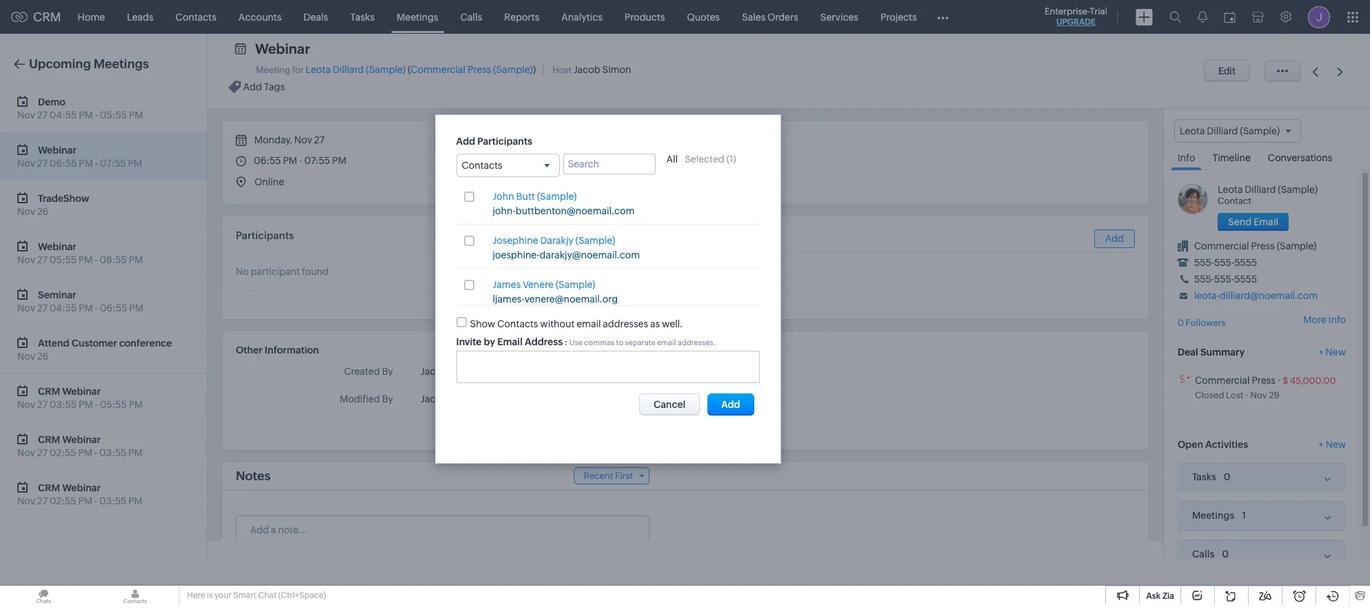 Task type: locate. For each thing, give the bounding box(es) containing it.
2 crm webinar nov 27 02:55 pm - 03:55 pm from the top
[[17, 483, 143, 507]]

1 horizontal spatial dilliard
[[1245, 184, 1277, 195]]

contacts up email
[[498, 319, 538, 330]]

nov inside demo nov 27 04:55 pm - 05:55 pm
[[17, 110, 35, 121]]

josephine darakjy (sample) joesphine-darakjy@noemail.com
[[493, 235, 640, 261]]

ask zia
[[1147, 592, 1175, 602]]

email
[[498, 336, 523, 347]]

+ up the '45,000.00'
[[1319, 347, 1324, 358]]

commercial inside "commercial press · $ 45,000.00 closed lost · nov 29"
[[1196, 375, 1251, 386]]

by for created by
[[382, 366, 393, 377]]

jacob right created by
[[421, 366, 448, 377]]

0 horizontal spatial 07:55
[[100, 158, 126, 169]]

meetings left the calls
[[397, 11, 439, 22]]

)
[[533, 64, 536, 75], [734, 154, 737, 165]]

1 vertical spatial jacob
[[421, 366, 448, 377]]

1 crm webinar nov 27 02:55 pm - 03:55 pm from the top
[[17, 434, 143, 459]]

) right "selected"
[[734, 154, 737, 165]]

1 vertical spatial meetings
[[94, 57, 149, 71]]

- inside webinar nov 27 06:55 pm - 07:55 pm
[[95, 158, 98, 169]]

0 horizontal spatial ·
[[1246, 390, 1249, 401]]

1 vertical spatial commercial
[[1195, 241, 1250, 252]]

new down more info
[[1326, 347, 1347, 358]]

conference
[[119, 338, 172, 349]]

1 vertical spatial dilliard
[[1245, 184, 1277, 195]]

email
[[577, 319, 601, 330], [657, 339, 676, 347]]

jacob simon for modified by
[[421, 394, 479, 405]]

0 vertical spatial leota dilliard (sample) link
[[306, 64, 406, 75]]

1 horizontal spatial ·
[[1278, 375, 1281, 386]]

2 new from the top
[[1326, 439, 1347, 450]]

participants up participant at the top left
[[236, 230, 294, 241]]

other information
[[236, 345, 319, 356]]

0 vertical spatial info
[[1178, 153, 1196, 164]]

no participant found
[[236, 266, 329, 277]]

josephine
[[493, 235, 539, 246]]

new down the '45,000.00'
[[1326, 439, 1347, 450]]

john butt (sample) john-buttbenton@noemail.com
[[493, 191, 635, 216]]

0 vertical spatial by
[[382, 366, 393, 377]]

- inside demo nov 27 04:55 pm - 05:55 pm
[[95, 110, 98, 121]]

commercial down contact
[[1195, 241, 1250, 252]]

meeting
[[256, 65, 290, 75]]

1 by from the top
[[382, 366, 393, 377]]

Search text field
[[563, 154, 656, 174]]

1 vertical spatial jacob simon
[[421, 394, 479, 405]]

555-
[[1195, 257, 1215, 268], [1215, 257, 1235, 268], [1195, 274, 1215, 285], [1215, 274, 1235, 285]]

contacts
[[176, 11, 217, 22], [462, 160, 503, 171], [498, 319, 538, 330]]

0 vertical spatial 04:55
[[50, 110, 77, 121]]

(sample) inside "leota dilliard (sample) contact"
[[1279, 184, 1318, 195]]

26 down tradeshow
[[37, 206, 49, 217]]

meetings down the leads
[[94, 57, 149, 71]]

darakjy
[[540, 235, 574, 246]]

None button
[[1205, 60, 1251, 82], [1218, 213, 1290, 231], [708, 394, 754, 416], [1205, 60, 1251, 82], [1218, 213, 1290, 231], [708, 394, 754, 416]]

john
[[493, 191, 515, 202]]

calls link
[[450, 0, 493, 33]]

1 horizontal spatial info
[[1329, 315, 1347, 326]]

invite by email address : use commas to separate email addresses.
[[456, 336, 716, 347]]

0 vertical spatial 5555
[[1235, 257, 1258, 268]]

0 horizontal spatial (
[[408, 64, 411, 75]]

(sample) down conversations at the right top of page
[[1279, 184, 1318, 195]]

for
[[292, 65, 304, 75]]

press inside "commercial press · $ 45,000.00 closed lost · nov 29"
[[1252, 375, 1276, 386]]

recent first
[[584, 471, 633, 482]]

crm inside crm webinar nov 27 03:55 pm - 05:55 pm
[[38, 386, 60, 397]]

john-
[[493, 205, 516, 216]]

add participants
[[456, 136, 533, 147]]

contacts down the add participants
[[462, 160, 503, 171]]

(sample) for james venere (sample) ljames-venere@noemail.org
[[556, 279, 596, 290]]

2 vertical spatial press
[[1252, 375, 1276, 386]]

commercial
[[411, 64, 466, 75], [1195, 241, 1250, 252], [1196, 375, 1251, 386]]

· left "$"
[[1278, 375, 1281, 386]]

crm webinar nov 27 02:55 pm - 03:55 pm
[[17, 434, 143, 459], [17, 483, 143, 507]]

+ new down the '45,000.00'
[[1319, 439, 1347, 450]]

all selected ( 1 )
[[667, 154, 737, 165]]

0 vertical spatial leota
[[306, 64, 331, 75]]

2 jacob simon from the top
[[421, 394, 479, 405]]

0 vertical spatial new
[[1326, 347, 1347, 358]]

( right "selected"
[[727, 154, 730, 165]]

signals image
[[1198, 11, 1208, 23]]

dilliard right for
[[333, 64, 364, 75]]

found
[[302, 266, 329, 277]]

commercial press (sample) link up leota-dilliard@noemail.com
[[1195, 241, 1317, 252]]

(sample)
[[366, 64, 406, 75], [493, 64, 533, 75], [1279, 184, 1318, 195], [537, 191, 577, 202], [576, 235, 616, 246], [1277, 241, 1317, 252], [556, 279, 596, 290]]

meeting for leota dilliard (sample) ( commercial press (sample) )
[[256, 64, 536, 75]]

07:55 down monday, nov 27
[[304, 155, 330, 166]]

1 horizontal spatial )
[[734, 154, 737, 165]]

04:55 inside demo nov 27 04:55 pm - 05:55 pm
[[50, 110, 77, 121]]

1 horizontal spatial 06:55
[[100, 303, 127, 314]]

press up "29"
[[1252, 375, 1276, 386]]

jacob right host
[[574, 64, 601, 75]]

0 vertical spatial meetings
[[397, 11, 439, 22]]

closed
[[1196, 390, 1225, 401]]

1 vertical spatial 555-555-5555
[[1195, 274, 1258, 285]]

1 vertical spatial email
[[657, 339, 676, 347]]

commercial for commercial press · $ 45,000.00 closed lost · nov 29
[[1196, 375, 1251, 386]]

press for commercial press (sample)
[[1252, 241, 1275, 252]]

2 vertical spatial commercial
[[1196, 375, 1251, 386]]

meetings
[[397, 11, 439, 22], [94, 57, 149, 71]]

0 horizontal spatial add
[[243, 82, 262, 93]]

well.
[[662, 319, 683, 330]]

commercial up 'lost'
[[1196, 375, 1251, 386]]

+ down the '45,000.00'
[[1319, 439, 1324, 450]]

06:55 up online
[[254, 155, 281, 166]]

0 followers
[[1178, 318, 1226, 329]]

1 vertical spatial by
[[382, 394, 393, 405]]

1 04:55 from the top
[[50, 110, 77, 121]]

meetings link
[[386, 0, 450, 33]]

leota dilliard (sample) link down tasks link
[[306, 64, 406, 75]]

2 02:55 from the top
[[50, 496, 76, 507]]

new
[[1326, 347, 1347, 358], [1326, 439, 1347, 450]]

email down well.
[[657, 339, 676, 347]]

1 horizontal spatial commercial press (sample) link
[[1195, 241, 1317, 252]]

1 horizontal spatial meetings
[[397, 11, 439, 22]]

1 vertical spatial simon
[[450, 366, 479, 377]]

email up invite by email address : use commas to separate email addresses.
[[577, 319, 601, 330]]

5555 up leota-dilliard@noemail.com link in the top of the page
[[1235, 274, 1258, 285]]

information
[[265, 345, 319, 356]]

04:55 down seminar
[[50, 303, 77, 314]]

06:55 up tradeshow
[[50, 158, 77, 169]]

2 vertical spatial 05:55
[[100, 399, 127, 410]]

0 horizontal spatial leota
[[306, 64, 331, 75]]

1 vertical spatial add
[[456, 136, 475, 147]]

1 horizontal spatial email
[[657, 339, 676, 347]]

2 horizontal spatial add
[[1106, 233, 1125, 244]]

05:55 down 'attend customer conference nov 26'
[[100, 399, 127, 410]]

webinar nov 27 05:55 pm - 08:55 pm
[[17, 241, 143, 266]]

sales
[[742, 11, 766, 22]]

(sample) up buttbenton@noemail.com in the top of the page
[[537, 191, 577, 202]]

0 vertical spatial add
[[243, 82, 262, 93]]

05:55 up webinar nov 27 06:55 pm - 07:55 pm
[[100, 110, 127, 121]]

2 555-555-5555 from the top
[[1195, 274, 1258, 285]]

press
[[468, 64, 491, 75], [1252, 241, 1275, 252], [1252, 375, 1276, 386]]

1 26 from the top
[[37, 206, 49, 217]]

leota right for
[[306, 64, 331, 75]]

jacob simon for created by
[[421, 366, 479, 377]]

1 vertical spatial (
[[727, 154, 730, 165]]

·
[[1278, 375, 1281, 386], [1246, 390, 1249, 401]]

2 vertical spatial jacob
[[421, 394, 448, 405]]

josephine darakjy (sample) link
[[493, 235, 616, 247]]

modified by
[[340, 394, 393, 405]]

0 vertical spatial + new
[[1319, 347, 1347, 358]]

press up dilliard@noemail.com
[[1252, 241, 1275, 252]]

1 vertical spatial contacts
[[462, 160, 503, 171]]

deals link
[[293, 0, 339, 33]]

webinar nov 27 06:55 pm - 07:55 pm
[[17, 145, 142, 169]]

your
[[215, 591, 232, 601]]

- inside crm webinar nov 27 03:55 pm - 05:55 pm
[[95, 399, 98, 410]]

0 vertical spatial 555-555-5555
[[1195, 257, 1258, 268]]

1 vertical spatial info
[[1329, 315, 1347, 326]]

) left host
[[533, 64, 536, 75]]

info left timeline
[[1178, 153, 1196, 164]]

1 vertical spatial leota
[[1218, 184, 1243, 195]]

1 horizontal spatial leota
[[1218, 184, 1243, 195]]

commercial down meetings link
[[411, 64, 466, 75]]

0 vertical spatial dilliard
[[333, 64, 364, 75]]

06:55
[[254, 155, 281, 166], [50, 158, 77, 169], [100, 303, 127, 314]]

calls
[[461, 11, 482, 22]]

1 + new from the top
[[1319, 347, 1347, 358]]

06:55 pm - 07:55 pm
[[254, 155, 347, 166]]

0 horizontal spatial email
[[577, 319, 601, 330]]

chat
[[258, 591, 277, 601]]

(sample) up dilliard@noemail.com
[[1277, 241, 1317, 252]]

by
[[382, 366, 393, 377], [382, 394, 393, 405]]

selected
[[685, 154, 725, 165]]

1 vertical spatial crm webinar nov 27 02:55 pm - 03:55 pm
[[17, 483, 143, 507]]

1 vertical spatial participants
[[236, 230, 294, 241]]

05:55 up seminar
[[50, 255, 77, 266]]

-
[[95, 110, 98, 121], [299, 155, 302, 166], [95, 158, 98, 169], [95, 255, 98, 266], [95, 303, 98, 314], [95, 399, 98, 410], [94, 448, 97, 459], [94, 496, 97, 507]]

timeline link
[[1206, 143, 1258, 170]]

joesphine-
[[493, 250, 540, 261]]

nov inside crm webinar nov 27 03:55 pm - 05:55 pm
[[17, 399, 35, 410]]

new inside "link"
[[1326, 347, 1347, 358]]

by for modified by
[[382, 394, 393, 405]]

555-555-5555 up leota-
[[1195, 274, 1258, 285]]

· right 'lost'
[[1246, 390, 1249, 401]]

1 vertical spatial 02:55
[[50, 496, 76, 507]]

monday,
[[254, 135, 292, 146]]

contacts inside contacts link
[[176, 11, 217, 22]]

+ inside + new "link"
[[1319, 347, 1324, 358]]

0 vertical spatial jacob
[[574, 64, 601, 75]]

tradeshow
[[38, 193, 89, 204]]

0 vertical spatial jacob simon
[[421, 366, 479, 377]]

webinar inside webinar nov 27 06:55 pm - 07:55 pm
[[38, 145, 77, 156]]

simon for modified by
[[450, 394, 479, 405]]

1 vertical spatial leota dilliard (sample) link
[[1218, 184, 1318, 195]]

dilliard up contact
[[1245, 184, 1277, 195]]

(sample) up darakjy@noemail.com
[[576, 235, 616, 246]]

(sample) up venere@noemail.org
[[556, 279, 596, 290]]

0 vertical spatial 26
[[37, 206, 49, 217]]

06:55 inside seminar nov 27 04:55 pm - 06:55 pm
[[100, 303, 127, 314]]

activities
[[1206, 439, 1249, 450]]

jacob for modified by
[[421, 394, 448, 405]]

info
[[1178, 153, 1196, 164], [1329, 315, 1347, 326]]

nov inside webinar nov 27 05:55 pm - 08:55 pm
[[17, 255, 35, 266]]

smart
[[233, 591, 257, 601]]

04:55 inside seminar nov 27 04:55 pm - 06:55 pm
[[50, 303, 77, 314]]

deal
[[1178, 347, 1199, 358]]

0 vertical spatial contacts
[[176, 11, 217, 22]]

meetings inside meetings link
[[397, 11, 439, 22]]

04:55 down demo
[[50, 110, 77, 121]]

press down calls link
[[468, 64, 491, 75]]

07:55 down demo nov 27 04:55 pm - 05:55 pm
[[100, 158, 126, 169]]

tradeshow nov 26
[[17, 193, 89, 217]]

commercial press (sample)
[[1195, 241, 1317, 252]]

upgrade
[[1057, 17, 1096, 27]]

(ctrl+space)
[[278, 591, 326, 601]]

( down meetings link
[[408, 64, 411, 75]]

0 vertical spatial )
[[533, 64, 536, 75]]

+ new down more info
[[1319, 347, 1347, 358]]

1 vertical spatial commercial press (sample) link
[[1195, 241, 1317, 252]]

0 horizontal spatial dilliard
[[333, 64, 364, 75]]

contacts right leads link
[[176, 11, 217, 22]]

accounts
[[239, 11, 282, 22]]

0 vertical spatial 03:55
[[50, 399, 77, 410]]

0 horizontal spatial 06:55
[[50, 158, 77, 169]]

04:55
[[50, 110, 77, 121], [50, 303, 77, 314]]

1 + from the top
[[1319, 347, 1324, 358]]

1 vertical spatial 26
[[37, 351, 49, 362]]

nov inside seminar nov 27 04:55 pm - 06:55 pm
[[17, 303, 35, 314]]

2 + new from the top
[[1319, 439, 1347, 450]]

quotes link
[[676, 0, 731, 33]]

1 horizontal spatial (
[[727, 154, 730, 165]]

to
[[616, 339, 624, 347]]

45,000.00
[[1291, 376, 1337, 386]]

0 vertical spatial crm webinar nov 27 02:55 pm - 03:55 pm
[[17, 434, 143, 459]]

1 vertical spatial 04:55
[[50, 303, 77, 314]]

projects link
[[870, 0, 928, 33]]

2 04:55 from the top
[[50, 303, 77, 314]]

press for commercial press · $ 45,000.00 closed lost · nov 29
[[1252, 375, 1276, 386]]

1 jacob simon from the top
[[421, 366, 479, 377]]

leota dilliard (sample) link
[[306, 64, 406, 75], [1218, 184, 1318, 195]]

addresses
[[603, 319, 649, 330]]

commercial press (sample) link down the calls
[[411, 64, 533, 75]]

1 horizontal spatial participants
[[478, 136, 533, 147]]

tasks
[[350, 11, 375, 22]]

contacts inside 'contacts' field
[[462, 160, 503, 171]]

demo nov 27 04:55 pm - 05:55 pm
[[17, 96, 143, 121]]

leota dilliard (sample) link up contact
[[1218, 184, 1318, 195]]

jacob right modified by at the bottom of the page
[[421, 394, 448, 405]]

(sample) for leota dilliard (sample) contact
[[1279, 184, 1318, 195]]

1 horizontal spatial add
[[456, 136, 475, 147]]

participants up 'contacts' field in the left of the page
[[478, 136, 533, 147]]

here is your smart chat (ctrl+space)
[[187, 591, 326, 601]]

simon
[[603, 64, 632, 75], [450, 366, 479, 377], [450, 394, 479, 405]]

services link
[[810, 0, 870, 33]]

1 vertical spatial + new
[[1319, 439, 1347, 450]]

2 by from the top
[[382, 394, 393, 405]]

2 26 from the top
[[37, 351, 49, 362]]

1 vertical spatial new
[[1326, 439, 1347, 450]]

by right modified
[[382, 394, 393, 405]]

jacob simon
[[421, 366, 479, 377], [421, 394, 479, 405]]

0 vertical spatial +
[[1319, 347, 1324, 358]]

(
[[408, 64, 411, 75], [727, 154, 730, 165]]

leota up contact
[[1218, 184, 1243, 195]]

05:55 inside demo nov 27 04:55 pm - 05:55 pm
[[100, 110, 127, 121]]

(sample) inside josephine darakjy (sample) joesphine-darakjy@noemail.com
[[576, 235, 616, 246]]

nov inside webinar nov 27 06:55 pm - 07:55 pm
[[17, 158, 35, 169]]

contacts for 'contacts' field in the left of the page
[[462, 160, 503, 171]]

1 vertical spatial )
[[734, 154, 737, 165]]

1 vertical spatial 05:55
[[50, 255, 77, 266]]

online
[[255, 177, 284, 188]]

info right 'more'
[[1329, 315, 1347, 326]]

by right created
[[382, 366, 393, 377]]

06:55 up customer
[[100, 303, 127, 314]]

leads
[[127, 11, 154, 22]]

0 vertical spatial 02:55
[[50, 448, 76, 459]]

(sample) left host
[[493, 64, 533, 75]]

1 new from the top
[[1326, 347, 1347, 358]]

participants
[[478, 136, 533, 147], [236, 230, 294, 241]]

products
[[625, 11, 665, 22]]

2 vertical spatial simon
[[450, 394, 479, 405]]

555-555-5555
[[1195, 257, 1258, 268], [1195, 274, 1258, 285]]

0 vertical spatial ·
[[1278, 375, 1281, 386]]

1 02:55 from the top
[[50, 448, 76, 459]]

(sample) inside james venere (sample) ljames-venere@noemail.org
[[556, 279, 596, 290]]

0 horizontal spatial commercial press (sample) link
[[411, 64, 533, 75]]

0 vertical spatial 05:55
[[100, 110, 127, 121]]

1 vertical spatial +
[[1319, 439, 1324, 450]]

0 horizontal spatial )
[[533, 64, 536, 75]]

1 horizontal spatial leota dilliard (sample) link
[[1218, 184, 1318, 195]]

sales orders
[[742, 11, 799, 22]]

26 down attend
[[37, 351, 49, 362]]

0 vertical spatial simon
[[603, 64, 632, 75]]

27
[[37, 110, 48, 121], [314, 135, 325, 146], [37, 158, 48, 169], [37, 255, 48, 266], [37, 303, 48, 314], [37, 399, 48, 410], [37, 448, 48, 459], [37, 496, 48, 507]]

0 vertical spatial commercial press (sample) link
[[411, 64, 533, 75]]

555-555-5555 down commercial press (sample)
[[1195, 257, 1258, 268]]

without
[[540, 319, 575, 330]]

seminar nov 27 04:55 pm - 06:55 pm
[[17, 289, 143, 314]]

1 vertical spatial 5555
[[1235, 274, 1258, 285]]

0 vertical spatial participants
[[478, 136, 533, 147]]

(sample) inside 'john butt (sample) john-buttbenton@noemail.com'
[[537, 191, 577, 202]]

modified
[[340, 394, 380, 405]]

1 vertical spatial press
[[1252, 241, 1275, 252]]

5555 down commercial press (sample)
[[1235, 257, 1258, 268]]



Task type: describe. For each thing, give the bounding box(es) containing it.
- inside seminar nov 27 04:55 pm - 06:55 pm
[[95, 303, 98, 314]]

0 vertical spatial commercial
[[411, 64, 466, 75]]

contacts image
[[92, 586, 179, 606]]

enterprise-
[[1045, 6, 1090, 17]]

previous record image
[[1313, 67, 1319, 76]]

2 vertical spatial add
[[1106, 233, 1125, 244]]

products link
[[614, 0, 676, 33]]

27 inside seminar nov 27 04:55 pm - 06:55 pm
[[37, 303, 48, 314]]

more info link
[[1304, 315, 1347, 326]]

james
[[493, 279, 521, 290]]

no
[[236, 266, 249, 277]]

1 horizontal spatial 07:55
[[304, 155, 330, 166]]

(sample) for john butt (sample) john-buttbenton@noemail.com
[[537, 191, 577, 202]]

projects
[[881, 11, 917, 22]]

add for participants
[[456, 136, 475, 147]]

zia
[[1163, 592, 1175, 602]]

(sample) for josephine darakjy (sample) joesphine-darakjy@noemail.com
[[576, 235, 616, 246]]

cancel link
[[639, 394, 700, 416]]

2 vertical spatial contacts
[[498, 319, 538, 330]]

Add a note... field
[[237, 524, 648, 537]]

add for tags
[[243, 82, 262, 93]]

reports
[[505, 11, 540, 22]]

0 horizontal spatial meetings
[[94, 57, 149, 71]]

analytics link
[[551, 0, 614, 33]]

0 horizontal spatial leota dilliard (sample) link
[[306, 64, 406, 75]]

08:55
[[100, 255, 127, 266]]

- inside webinar nov 27 05:55 pm - 08:55 pm
[[95, 255, 98, 266]]

0 horizontal spatial info
[[1178, 153, 1196, 164]]

26 inside 'attend customer conference nov 26'
[[37, 351, 49, 362]]

seminar
[[38, 289, 76, 300]]

home link
[[67, 0, 116, 33]]

all
[[667, 154, 678, 165]]

nov inside "commercial press · $ 45,000.00 closed lost · nov 29"
[[1251, 390, 1268, 401]]

attend
[[38, 338, 69, 349]]

2 5555 from the top
[[1235, 274, 1258, 285]]

open activities
[[1178, 439, 1249, 450]]

as
[[651, 319, 660, 330]]

accounts link
[[228, 0, 293, 33]]

simon for created by
[[450, 366, 479, 377]]

reports link
[[493, 0, 551, 33]]

more info
[[1304, 315, 1347, 326]]

james venere (sample) ljames-venere@noemail.org
[[493, 279, 618, 305]]

0 vertical spatial (
[[408, 64, 411, 75]]

04:55 for seminar
[[50, 303, 77, 314]]

leads link
[[116, 0, 165, 33]]

crm link
[[11, 10, 61, 24]]

services
[[821, 11, 859, 22]]

27 inside webinar nov 27 05:55 pm - 08:55 pm
[[37, 255, 48, 266]]

1
[[730, 154, 734, 165]]

0
[[1178, 318, 1184, 329]]

orders
[[768, 11, 799, 22]]

addresses.
[[678, 339, 716, 347]]

info link
[[1171, 143, 1203, 171]]

john butt (sample) link
[[493, 191, 577, 203]]

0 horizontal spatial participants
[[236, 230, 294, 241]]

signals element
[[1190, 0, 1216, 34]]

created by
[[344, 366, 393, 377]]

nov inside tradeshow nov 26
[[17, 206, 35, 217]]

upcoming
[[29, 57, 91, 71]]

demo
[[38, 96, 65, 107]]

lost
[[1227, 390, 1244, 401]]

nov inside 'attend customer conference nov 26'
[[17, 351, 35, 362]]

webinar inside crm webinar nov 27 03:55 pm - 05:55 pm
[[62, 386, 101, 397]]

leota-dilliard@noemail.com
[[1195, 291, 1318, 302]]

participant
[[251, 266, 300, 277]]

jacob for created by
[[421, 366, 448, 377]]

:
[[565, 337, 568, 347]]

is
[[207, 591, 213, 601]]

created
[[344, 366, 380, 377]]

1 vertical spatial ·
[[1246, 390, 1249, 401]]

next record image
[[1338, 67, 1347, 76]]

webinar inside webinar nov 27 05:55 pm - 08:55 pm
[[38, 241, 77, 252]]

27 inside webinar nov 27 06:55 pm - 07:55 pm
[[37, 158, 48, 169]]

06:55 inside webinar nov 27 06:55 pm - 07:55 pm
[[50, 158, 77, 169]]

chats image
[[0, 586, 87, 606]]

email inside invite by email address : use commas to separate email addresses.
[[657, 339, 676, 347]]

by
[[484, 336, 495, 347]]

2 + from the top
[[1319, 439, 1324, 450]]

recent
[[584, 471, 614, 482]]

commercial press link
[[1196, 375, 1276, 386]]

tags
[[264, 82, 285, 93]]

commercial for commercial press (sample)
[[1195, 241, 1250, 252]]

2 horizontal spatial 06:55
[[254, 155, 281, 166]]

dilliard@noemail.com
[[1220, 291, 1318, 302]]

analytics
[[562, 11, 603, 22]]

0 vertical spatial email
[[577, 319, 601, 330]]

deals
[[304, 11, 328, 22]]

Contacts field
[[456, 154, 560, 177]]

summary
[[1201, 347, 1245, 358]]

attend customer conference nov 26
[[17, 338, 172, 362]]

05:55 inside crm webinar nov 27 03:55 pm - 05:55 pm
[[100, 399, 127, 410]]

1 555-555-5555 from the top
[[1195, 257, 1258, 268]]

ask
[[1147, 592, 1161, 602]]

04:55 for demo
[[50, 110, 77, 121]]

26 inside tradeshow nov 26
[[37, 206, 49, 217]]

05:55 inside webinar nov 27 05:55 pm - 08:55 pm
[[50, 255, 77, 266]]

host jacob simon
[[553, 64, 632, 75]]

venere
[[523, 279, 554, 290]]

commas
[[584, 339, 615, 347]]

1 vertical spatial 03:55
[[99, 448, 127, 459]]

tasks link
[[339, 0, 386, 33]]

03:55 inside crm webinar nov 27 03:55 pm - 05:55 pm
[[50, 399, 77, 410]]

conversations link
[[1262, 143, 1340, 170]]

customer
[[72, 338, 117, 349]]

$
[[1283, 376, 1289, 386]]

monday, nov 27
[[252, 135, 325, 146]]

leota inside "leota dilliard (sample) contact"
[[1218, 184, 1243, 195]]

contact
[[1218, 196, 1252, 206]]

27 inside crm webinar nov 27 03:55 pm - 05:55 pm
[[37, 399, 48, 410]]

add link
[[1095, 230, 1136, 248]]

(sample) down tasks
[[366, 64, 406, 75]]

dilliard inside "leota dilliard (sample) contact"
[[1245, 184, 1277, 195]]

invite
[[456, 336, 482, 347]]

separate
[[625, 339, 656, 347]]

leota-dilliard@noemail.com link
[[1195, 291, 1318, 302]]

show
[[470, 319, 496, 330]]

27 inside demo nov 27 04:55 pm - 05:55 pm
[[37, 110, 48, 121]]

1 5555 from the top
[[1235, 257, 1258, 268]]

(sample) for commercial press (sample)
[[1277, 241, 1317, 252]]

2 vertical spatial 03:55
[[99, 496, 127, 507]]

+ new link
[[1319, 347, 1347, 365]]

first
[[615, 471, 633, 482]]

home
[[78, 11, 105, 22]]

contacts for contacts link
[[176, 11, 217, 22]]

commercial press · $ 45,000.00 closed lost · nov 29
[[1196, 375, 1337, 401]]

notes
[[236, 469, 271, 484]]

host
[[553, 65, 572, 75]]

enterprise-trial upgrade
[[1045, 6, 1108, 27]]

0 vertical spatial press
[[468, 64, 491, 75]]

07:55 inside webinar nov 27 06:55 pm - 07:55 pm
[[100, 158, 126, 169]]



Task type: vqa. For each thing, say whether or not it's contained in the screenshot.
Activities
yes



